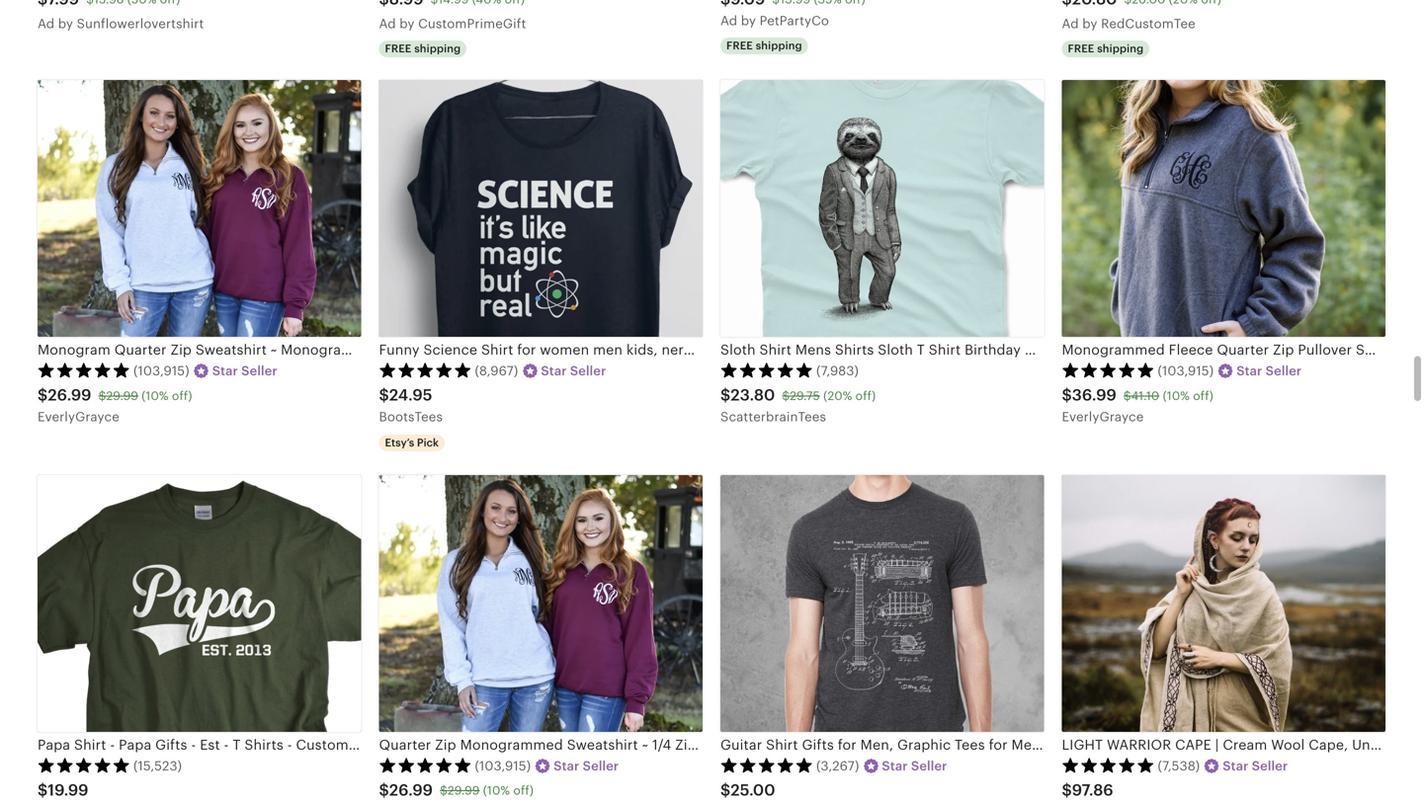 Task type: vqa. For each thing, say whether or not it's contained in the screenshot.
by
no



Task type: describe. For each thing, give the bounding box(es) containing it.
5 out of 5 stars image for monogram quarter zip sweatshirt ~ monogrammed pullover for her ~ christmas gift (mg003) image
[[38, 362, 131, 378]]

star for guitar shirt gifts for men, graphic tees for men, mens clothing, bella triblend t shirt image
[[882, 759, 908, 774]]

shirts
[[245, 738, 284, 753]]

a for a d b y petpartyco
[[721, 13, 730, 28]]

star for quarter zip monogrammed sweatshirt ~ 1/4 zip monogram pullover sweater ~ gift for her ~ gift under 30 (mg003) image
[[554, 759, 580, 774]]

a d b y sunflowerlovertshirt
[[38, 16, 204, 31]]

a for a d b y customprimegift
[[379, 16, 388, 31]]

monogrammed fleece quarter zip pullover sweatshirt
[[1063, 342, 1424, 358]]

26.99 for $ 26.99 $ 29.99 (10% off) everlygrayce
[[48, 387, 92, 405]]

guitar
[[721, 738, 763, 753]]

choose
[[390, 738, 442, 753]]

d for a d b y customprimegift
[[388, 16, 396, 31]]

25.00
[[731, 782, 776, 800]]

star seller for "light warrior cape | cream wool cape, unisex wool cloak with celtic embroidery, ruana poncho, viking cloak, hippie poncho, druid cape design" "image"
[[1223, 759, 1289, 774]]

$ 97.86
[[1063, 782, 1114, 800]]

$ 23.80 $ 29.75 (20% off) scatterbraintees
[[721, 387, 876, 425]]

$ 36.99 $ 41.10 (10% off) everlygrayce
[[1063, 387, 1214, 425]]

26.99 for $ 26.99 $ 29.99 (10% off)
[[389, 782, 433, 800]]

redcustomtee
[[1102, 16, 1196, 31]]

christmas
[[507, 342, 575, 358]]

y for customprimegift
[[408, 16, 415, 31]]

monogram
[[38, 342, 111, 358]]

1 vertical spatial gift
[[353, 738, 378, 753]]

a d b y redcustomtee
[[1063, 16, 1196, 31]]

(7,538)
[[1158, 759, 1201, 774]]

a for a d b y redcustomtee
[[1063, 16, 1072, 31]]

1 zip from the left
[[171, 342, 192, 358]]

b for petpartyco
[[741, 13, 750, 28]]

graphic
[[898, 738, 952, 753]]

bella
[[1155, 738, 1187, 753]]

(mg003)
[[607, 342, 668, 358]]

$ inside the $ 24.95 bootstees
[[379, 387, 389, 405]]

free shipping for redcustomtee
[[1068, 42, 1144, 55]]

seller for funny science shirt for women men kids, nerdy scientist gift for science teacher tshirt, liberal tee, it's like magic but real, bootstees image
[[570, 364, 607, 379]]

2 gifts from the left
[[802, 738, 834, 753]]

36.99
[[1073, 387, 1117, 405]]

any
[[445, 738, 469, 753]]

5 - from the left
[[382, 738, 386, 753]]

b for sunflowerlovertshirt
[[58, 16, 66, 31]]

year!
[[473, 738, 506, 753]]

star seller for funny science shirt for women men kids, nerdy scientist gift for science teacher tshirt, liberal tee, it's like magic but real, bootstees image
[[541, 364, 607, 379]]

(103,915) for 36.99
[[1158, 364, 1215, 379]]

1 quarter from the left
[[114, 342, 167, 358]]

1 men, from the left
[[861, 738, 894, 753]]

shipping for customprimegift
[[415, 42, 461, 55]]

5 out of 5 stars image for monogrammed fleece quarter zip pullover sweatshirt, christmas gifts for her under 30 d1 image
[[1063, 362, 1156, 378]]

off) for 23.80
[[856, 389, 876, 403]]

2 quarter from the left
[[1218, 342, 1270, 358]]

19.99
[[48, 782, 89, 800]]

1 - from the left
[[110, 738, 115, 753]]

3 shirt from the left
[[1262, 738, 1294, 753]]

etsy's pick
[[385, 437, 439, 449]]

monogram quarter zip sweatshirt ~ monogrammed pullover for her ~ christmas gift (mg003) image
[[38, 80, 361, 337]]

5 out of 5 stars image for "light warrior cape | cream wool cape, unisex wool cloak with celtic embroidery, ruana poncho, viking cloak, hippie poncho, druid cape design" "image"
[[1063, 758, 1156, 774]]

d for a d b y petpartyco
[[730, 13, 738, 28]]

funny science shirt for women men kids, nerdy scientist gift for science teacher tshirt, liberal tee, it's like magic but real, bootstees image
[[379, 80, 703, 337]]

29.75
[[790, 389, 821, 403]]

$ 25.00
[[721, 782, 776, 800]]

papa shirt - papa gifts - est - t shirts - custom gift - choose any year! image
[[38, 475, 361, 733]]

3 - from the left
[[224, 738, 229, 753]]

2 zip from the left
[[1274, 342, 1295, 358]]

5 out of 5 stars image for funny science shirt for women men kids, nerdy scientist gift for science teacher tshirt, liberal tee, it's like magic but real, bootstees image
[[379, 362, 472, 378]]

free shipping for customprimegift
[[385, 42, 461, 55]]

$ 24.95 bootstees
[[379, 387, 443, 425]]

star for funny science shirt for women men kids, nerdy scientist gift for science teacher tshirt, liberal tee, it's like magic but real, bootstees image
[[541, 364, 567, 379]]

seller for guitar shirt gifts for men, graphic tees for men, mens clothing, bella triblend t shirt image
[[912, 759, 948, 774]]

(7,983)
[[817, 364, 859, 379]]

b for redcustomtee
[[1083, 16, 1091, 31]]

d for a d b y redcustomtee
[[1071, 16, 1080, 31]]

$ 26.99 $ 29.99 (10% off) everlygrayce
[[38, 387, 192, 425]]

(103,915) for 26.99
[[133, 364, 190, 379]]

guitar shirt gifts for men, graphic tees for men, mens clothing, bella triblend t shirt
[[721, 738, 1294, 753]]

1 monogrammed from the left
[[281, 342, 384, 358]]

5 out of 5 stars image for quarter zip monogrammed sweatshirt ~ 1/4 zip monogram pullover sweater ~ gift for her ~ gift under 30 (mg003) image
[[379, 758, 472, 774]]

$ 26.99 $ 29.99 (10% off)
[[379, 782, 534, 800]]

est
[[200, 738, 220, 753]]

2 sweatshirt from the left
[[1357, 342, 1424, 358]]

1 t from the left
[[233, 738, 241, 753]]

23.80
[[731, 387, 776, 405]]

1 horizontal spatial (103,915)
[[475, 759, 531, 774]]

everlygrayce for 26.99
[[38, 410, 120, 425]]

seller for "light warrior cape | cream wool cape, unisex wool cloak with celtic embroidery, ruana poncho, viking cloak, hippie poncho, druid cape design" "image"
[[1253, 759, 1289, 774]]

star seller for quarter zip monogrammed sweatshirt ~ 1/4 zip monogram pullover sweater ~ gift for her ~ gift under 30 (mg003) image
[[554, 759, 619, 774]]

off) for 26.99
[[172, 389, 192, 403]]



Task type: locate. For each thing, give the bounding box(es) containing it.
free down a d b y petpartyco
[[727, 39, 753, 52]]

free for redcustomtee
[[1068, 42, 1095, 55]]

t right est
[[233, 738, 241, 753]]

a left sunflowerlovertshirt
[[38, 16, 47, 31]]

0 horizontal spatial gifts
[[155, 738, 187, 753]]

star
[[212, 364, 238, 379], [541, 364, 567, 379], [1237, 364, 1263, 379], [554, 759, 580, 774], [882, 759, 908, 774], [1223, 759, 1249, 774]]

off) inside $ 26.99 $ 29.99 (10% off) everlygrayce
[[172, 389, 192, 403]]

b left the redcustomtee
[[1083, 16, 1091, 31]]

5 out of 5 stars image down clothing,
[[1063, 758, 1156, 774]]

29.99 for $ 26.99 $ 29.99 (10% off)
[[448, 785, 480, 798]]

everlygrayce inside $ 36.99 $ 41.10 (10% off) everlygrayce
[[1063, 410, 1144, 425]]

seller for monogrammed fleece quarter zip pullover sweatshirt, christmas gifts for her under 30 d1 image
[[1266, 364, 1303, 379]]

free shipping down a d b y redcustomtee
[[1068, 42, 1144, 55]]

t right triblend
[[1250, 738, 1258, 753]]

star for "light warrior cape | cream wool cape, unisex wool cloak with celtic embroidery, ruana poncho, viking cloak, hippie poncho, druid cape design" "image"
[[1223, 759, 1249, 774]]

clothing,
[[1089, 738, 1151, 753]]

0 horizontal spatial shirt
[[74, 738, 106, 753]]

sweatshirt
[[196, 342, 267, 358], [1357, 342, 1424, 358]]

5 out of 5 stars image
[[38, 362, 131, 378], [379, 362, 472, 378], [721, 362, 814, 378], [1063, 362, 1156, 378], [38, 758, 131, 774], [379, 758, 472, 774], [721, 758, 814, 774], [1063, 758, 1156, 774]]

1 horizontal spatial pullover
[[1299, 342, 1353, 358]]

1 horizontal spatial everlygrayce
[[1063, 410, 1144, 425]]

gift right "custom"
[[353, 738, 378, 753]]

t
[[233, 738, 241, 753], [1250, 738, 1258, 753]]

(103,915)
[[133, 364, 190, 379], [1158, 364, 1215, 379], [475, 759, 531, 774]]

shipping down a d b y petpartyco
[[756, 39, 803, 52]]

for
[[446, 342, 465, 358], [838, 738, 857, 753], [989, 738, 1008, 753]]

24.95
[[389, 387, 433, 405]]

petpartyco
[[760, 13, 830, 28]]

5 out of 5 stars image up "25.00"
[[721, 758, 814, 774]]

for right tees
[[989, 738, 1008, 753]]

a left petpartyco
[[721, 13, 730, 28]]

quarter right fleece in the top right of the page
[[1218, 342, 1270, 358]]

star seller for guitar shirt gifts for men, graphic tees for men, mens clothing, bella triblend t shirt image
[[882, 759, 948, 774]]

sunflowerlovertshirt
[[77, 16, 204, 31]]

29.99 down any
[[448, 785, 480, 798]]

gift left (mg003)
[[578, 342, 604, 358]]

2 horizontal spatial for
[[989, 738, 1008, 753]]

1 horizontal spatial monogrammed
[[1063, 342, 1166, 358]]

a for a d b y sunflowerlovertshirt
[[38, 16, 47, 31]]

everlygrayce down the 36.99
[[1063, 410, 1144, 425]]

1 vertical spatial 26.99
[[389, 782, 433, 800]]

26.99 down monogram
[[48, 387, 92, 405]]

for for graphic
[[989, 738, 1008, 753]]

d left petpartyco
[[730, 13, 738, 28]]

(10% for 26.99
[[142, 389, 169, 403]]

1 horizontal spatial gifts
[[802, 738, 834, 753]]

1 horizontal spatial for
[[838, 738, 857, 753]]

star seller
[[212, 364, 278, 379], [541, 364, 607, 379], [1237, 364, 1303, 379], [554, 759, 619, 774], [882, 759, 948, 774], [1223, 759, 1289, 774]]

26.99 inside $ 26.99 $ 29.99 (10% off) everlygrayce
[[48, 387, 92, 405]]

2 men, from the left
[[1012, 738, 1045, 753]]

0 horizontal spatial (10%
[[142, 389, 169, 403]]

everlygrayce down monogram
[[38, 410, 120, 425]]

(8,967)
[[475, 364, 519, 379]]

shirt for 19.99
[[74, 738, 106, 753]]

sloth shirt mens shirts sloth t shirt birthday gift graphic tee funny shirt boyfriend gift brother gift stylish sloth mens shirt image
[[721, 80, 1045, 337]]

(15,523)
[[133, 759, 182, 774]]

her
[[469, 342, 493, 358]]

2 shirt from the left
[[766, 738, 799, 753]]

(10% for 36.99
[[1164, 389, 1191, 403]]

a
[[721, 13, 730, 28], [38, 16, 47, 31], [379, 16, 388, 31], [1063, 16, 1072, 31]]

5 out of 5 stars image up "24.95"
[[379, 362, 472, 378]]

fleece
[[1169, 342, 1214, 358]]

1 vertical spatial 29.99
[[448, 785, 480, 798]]

for up "(3,267)" on the bottom right of the page
[[838, 738, 857, 753]]

2 horizontal spatial shipping
[[1098, 42, 1144, 55]]

(20%
[[824, 389, 853, 403]]

seller for quarter zip monogrammed sweatshirt ~ 1/4 zip monogram pullover sweater ~ gift for her ~ gift under 30 (mg003) image
[[583, 759, 619, 774]]

b
[[741, 13, 750, 28], [58, 16, 66, 31], [400, 16, 408, 31], [1083, 16, 1091, 31]]

seller for monogram quarter zip sweatshirt ~ monogrammed pullover for her ~ christmas gift (mg003) image
[[241, 364, 278, 379]]

2 horizontal spatial (103,915)
[[1158, 364, 1215, 379]]

a d b y petpartyco
[[721, 13, 830, 28]]

1 horizontal spatial ~
[[496, 342, 503, 358]]

1 papa from the left
[[38, 738, 70, 753]]

star for monogram quarter zip sweatshirt ~ monogrammed pullover for her ~ christmas gift (mg003) image
[[212, 364, 238, 379]]

for left her
[[446, 342, 465, 358]]

a left the redcustomtee
[[1063, 16, 1072, 31]]

star seller for monogrammed fleece quarter zip pullover sweatshirt, christmas gifts for her under 30 d1 image
[[1237, 364, 1303, 379]]

(10% inside $ 26.99 $ 29.99 (10% off) everlygrayce
[[142, 389, 169, 403]]

papa shirt - papa gifts - est - t shirts - custom gift - choose any year!
[[38, 738, 506, 753]]

y left sunflowerlovertshirt
[[66, 16, 73, 31]]

shirt right triblend
[[1262, 738, 1294, 753]]

scatterbraintees
[[721, 410, 827, 425]]

(103,915) down year!
[[475, 759, 531, 774]]

~
[[271, 342, 277, 358], [496, 342, 503, 358]]

etsy's
[[385, 437, 415, 449]]

off) inside $ 36.99 $ 41.10 (10% off) everlygrayce
[[1194, 389, 1214, 403]]

b left petpartyco
[[741, 13, 750, 28]]

0 horizontal spatial quarter
[[114, 342, 167, 358]]

shirt right guitar
[[766, 738, 799, 753]]

97.86
[[1073, 782, 1114, 800]]

0 horizontal spatial for
[[446, 342, 465, 358]]

a left customprimegift
[[379, 16, 388, 31]]

gift
[[578, 342, 604, 358], [353, 738, 378, 753]]

quarter zip monogrammed sweatshirt ~ 1/4 zip monogram pullover sweater ~ gift for her ~ gift under 30 (mg003) image
[[379, 475, 703, 733]]

-
[[110, 738, 115, 753], [191, 738, 196, 753], [224, 738, 229, 753], [287, 738, 292, 753], [382, 738, 386, 753]]

0 horizontal spatial free
[[385, 42, 412, 55]]

pick
[[417, 437, 439, 449]]

men, left graphic on the right of page
[[861, 738, 894, 753]]

0 vertical spatial 26.99
[[48, 387, 92, 405]]

off) inside $ 26.99 $ 29.99 (10% off)
[[514, 785, 534, 798]]

gifts up "(3,267)" on the bottom right of the page
[[802, 738, 834, 753]]

custom
[[296, 738, 349, 753]]

b for customprimegift
[[400, 16, 408, 31]]

star for monogrammed fleece quarter zip pullover sweatshirt, christmas gifts for her under 30 d1 image
[[1237, 364, 1263, 379]]

$ 19.99
[[38, 782, 89, 800]]

29.99 for $ 26.99 $ 29.99 (10% off) everlygrayce
[[106, 389, 138, 403]]

0 vertical spatial 29.99
[[106, 389, 138, 403]]

5 out of 5 stars image down monogram
[[38, 362, 131, 378]]

0 vertical spatial gift
[[578, 342, 604, 358]]

1 horizontal spatial 29.99
[[448, 785, 480, 798]]

1 pullover from the left
[[388, 342, 442, 358]]

star seller for monogram quarter zip sweatshirt ~ monogrammed pullover for her ~ christmas gift (mg003) image
[[212, 364, 278, 379]]

5 out of 5 stars image up 19.99
[[38, 758, 131, 774]]

pullover
[[388, 342, 442, 358], [1299, 342, 1353, 358]]

0 horizontal spatial men,
[[861, 738, 894, 753]]

free shipping down a d b y customprimegift
[[385, 42, 461, 55]]

2 horizontal spatial free
[[1068, 42, 1095, 55]]

shirt
[[74, 738, 106, 753], [766, 738, 799, 753], [1262, 738, 1294, 753]]

free shipping
[[727, 39, 803, 52], [385, 42, 461, 55], [1068, 42, 1144, 55]]

(10% inside $ 36.99 $ 41.10 (10% off) everlygrayce
[[1164, 389, 1191, 403]]

1 horizontal spatial free shipping
[[727, 39, 803, 52]]

y
[[749, 13, 757, 28], [66, 16, 73, 31], [408, 16, 415, 31], [1091, 16, 1098, 31]]

$
[[38, 387, 48, 405], [379, 387, 389, 405], [721, 387, 731, 405], [1063, 387, 1073, 405], [98, 389, 106, 403], [783, 389, 790, 403], [1124, 389, 1132, 403], [38, 782, 48, 800], [379, 782, 389, 800], [721, 782, 731, 800], [1063, 782, 1073, 800], [440, 785, 448, 798]]

zip right fleece in the top right of the page
[[1274, 342, 1295, 358]]

1 ~ from the left
[[271, 342, 277, 358]]

26.99
[[48, 387, 92, 405], [389, 782, 433, 800]]

0 horizontal spatial pullover
[[388, 342, 442, 358]]

men,
[[861, 738, 894, 753], [1012, 738, 1045, 753]]

for for monogrammed
[[446, 342, 465, 358]]

y for petpartyco
[[749, 13, 757, 28]]

1 horizontal spatial free
[[727, 39, 753, 52]]

0 horizontal spatial (103,915)
[[133, 364, 190, 379]]

1 horizontal spatial gift
[[578, 342, 604, 358]]

monogrammed
[[281, 342, 384, 358], [1063, 342, 1166, 358]]

mens
[[1049, 738, 1085, 753]]

y left the redcustomtee
[[1091, 16, 1098, 31]]

1 shirt from the left
[[74, 738, 106, 753]]

customprimegift
[[418, 16, 527, 31]]

shipping for petpartyco
[[756, 39, 803, 52]]

quarter
[[114, 342, 167, 358], [1218, 342, 1270, 358]]

5 out of 5 stars image up the 36.99
[[1063, 362, 1156, 378]]

shipping down a d b y redcustomtee
[[1098, 42, 1144, 55]]

monogrammed fleece quarter zip pullover sweatshirt, christmas gifts for her under 30 d1 image
[[1063, 80, 1386, 337]]

1 horizontal spatial shipping
[[756, 39, 803, 52]]

29.99 inside $ 26.99 $ 29.99 (10% off) everlygrayce
[[106, 389, 138, 403]]

29.99 down monogram
[[106, 389, 138, 403]]

0 horizontal spatial zip
[[171, 342, 192, 358]]

free shipping for petpartyco
[[727, 39, 803, 52]]

y for redcustomtee
[[1091, 16, 1098, 31]]

5 out of 5 stars image for guitar shirt gifts for men, graphic tees for men, mens clothing, bella triblend t shirt image
[[721, 758, 814, 774]]

gifts up (15,523)
[[155, 738, 187, 753]]

4 - from the left
[[287, 738, 292, 753]]

0 horizontal spatial 29.99
[[106, 389, 138, 403]]

triblend
[[1191, 738, 1246, 753]]

5 out of 5 stars image up 23.80
[[721, 362, 814, 378]]

free shipping down a d b y petpartyco
[[727, 39, 803, 52]]

light warrior cape | cream wool cape, unisex wool cloak with celtic embroidery, ruana poncho, viking cloak, hippie poncho, druid cape design image
[[1063, 475, 1386, 733]]

26.99 down choose
[[389, 782, 433, 800]]

men, left mens
[[1012, 738, 1045, 753]]

5 out of 5 stars image down choose
[[379, 758, 472, 774]]

2 horizontal spatial (10%
[[1164, 389, 1191, 403]]

0 horizontal spatial gift
[[353, 738, 378, 753]]

d left sunflowerlovertshirt
[[46, 16, 55, 31]]

0 horizontal spatial sweatshirt
[[196, 342, 267, 358]]

5 out of 5 stars image for papa shirt - papa gifts - est - t shirts - custom gift - choose any year! image
[[38, 758, 131, 774]]

tees
[[955, 738, 986, 753]]

everlygrayce
[[38, 410, 120, 425], [1063, 410, 1144, 425]]

off)
[[172, 389, 192, 403], [856, 389, 876, 403], [1194, 389, 1214, 403], [514, 785, 534, 798]]

0 horizontal spatial shipping
[[415, 42, 461, 55]]

free for petpartyco
[[727, 39, 753, 52]]

29.99
[[106, 389, 138, 403], [448, 785, 480, 798]]

2 horizontal spatial shirt
[[1262, 738, 1294, 753]]

29.99 inside $ 26.99 $ 29.99 (10% off)
[[448, 785, 480, 798]]

5 out of 5 stars image for sloth shirt mens shirts sloth t shirt birthday gift graphic tee funny shirt boyfriend gift brother gift stylish sloth mens shirt image
[[721, 362, 814, 378]]

free for customprimegift
[[385, 42, 412, 55]]

1 horizontal spatial sweatshirt
[[1357, 342, 1424, 358]]

zip up $ 26.99 $ 29.99 (10% off) everlygrayce
[[171, 342, 192, 358]]

$ inside $ 26.99 $ 29.99 (10% off)
[[440, 785, 448, 798]]

seller
[[241, 364, 278, 379], [570, 364, 607, 379], [1266, 364, 1303, 379], [583, 759, 619, 774], [912, 759, 948, 774], [1253, 759, 1289, 774]]

papa
[[38, 738, 70, 753], [119, 738, 152, 753]]

2 t from the left
[[1250, 738, 1258, 753]]

0 horizontal spatial 26.99
[[48, 387, 92, 405]]

a d b y customprimegift
[[379, 16, 527, 31]]

2 everlygrayce from the left
[[1063, 410, 1144, 425]]

0 horizontal spatial papa
[[38, 738, 70, 753]]

(3,267)
[[817, 759, 860, 774]]

b left customprimegift
[[400, 16, 408, 31]]

papa up (15,523)
[[119, 738, 152, 753]]

(103,915) down fleece in the top right of the page
[[1158, 364, 1215, 379]]

everlygrayce inside $ 26.99 $ 29.99 (10% off) everlygrayce
[[38, 410, 120, 425]]

(10% inside $ 26.99 $ 29.99 (10% off)
[[483, 785, 510, 798]]

zip
[[171, 342, 192, 358], [1274, 342, 1295, 358]]

shirt up 19.99
[[74, 738, 106, 753]]

monogrammed up the 36.99
[[1063, 342, 1166, 358]]

1 gifts from the left
[[155, 738, 187, 753]]

0 horizontal spatial everlygrayce
[[38, 410, 120, 425]]

2 ~ from the left
[[496, 342, 503, 358]]

off) for 36.99
[[1194, 389, 1214, 403]]

shipping down a d b y customprimegift
[[415, 42, 461, 55]]

0 horizontal spatial t
[[233, 738, 241, 753]]

gifts
[[155, 738, 187, 753], [802, 738, 834, 753]]

shirt for 25.00
[[766, 738, 799, 753]]

0 horizontal spatial ~
[[271, 342, 277, 358]]

2 horizontal spatial free shipping
[[1068, 42, 1144, 55]]

quarter up $ 26.99 $ 29.99 (10% off) everlygrayce
[[114, 342, 167, 358]]

1 horizontal spatial quarter
[[1218, 342, 1270, 358]]

d for a d b y sunflowerlovertshirt
[[46, 16, 55, 31]]

free down a d b y redcustomtee
[[1068, 42, 1095, 55]]

shipping
[[756, 39, 803, 52], [415, 42, 461, 55], [1098, 42, 1144, 55]]

off) inside $ 23.80 $ 29.75 (20% off) scatterbraintees
[[856, 389, 876, 403]]

1 horizontal spatial zip
[[1274, 342, 1295, 358]]

papa up $ 19.99
[[38, 738, 70, 753]]

d left the redcustomtee
[[1071, 16, 1080, 31]]

free
[[727, 39, 753, 52], [385, 42, 412, 55], [1068, 42, 1095, 55]]

2 - from the left
[[191, 738, 196, 753]]

b left sunflowerlovertshirt
[[58, 16, 66, 31]]

0 horizontal spatial monogrammed
[[281, 342, 384, 358]]

1 horizontal spatial men,
[[1012, 738, 1045, 753]]

1 horizontal spatial shirt
[[766, 738, 799, 753]]

y left petpartyco
[[749, 13, 757, 28]]

monogram quarter zip sweatshirt ~ monogrammed pullover for her ~ christmas gift (mg003)
[[38, 342, 668, 358]]

2 papa from the left
[[119, 738, 152, 753]]

(103,915) up $ 26.99 $ 29.99 (10% off) everlygrayce
[[133, 364, 190, 379]]

1 sweatshirt from the left
[[196, 342, 267, 358]]

41.10
[[1132, 389, 1160, 403]]

y for sunflowerlovertshirt
[[66, 16, 73, 31]]

everlygrayce for 36.99
[[1063, 410, 1144, 425]]

0 horizontal spatial free shipping
[[385, 42, 461, 55]]

monogrammed up the $ 24.95 bootstees
[[281, 342, 384, 358]]

1 horizontal spatial (10%
[[483, 785, 510, 798]]

shipping for redcustomtee
[[1098, 42, 1144, 55]]

bootstees
[[379, 410, 443, 425]]

1 everlygrayce from the left
[[38, 410, 120, 425]]

1 horizontal spatial 26.99
[[389, 782, 433, 800]]

d
[[730, 13, 738, 28], [46, 16, 55, 31], [388, 16, 396, 31], [1071, 16, 1080, 31]]

2 pullover from the left
[[1299, 342, 1353, 358]]

d left customprimegift
[[388, 16, 396, 31]]

(10%
[[142, 389, 169, 403], [1164, 389, 1191, 403], [483, 785, 510, 798]]

1 horizontal spatial t
[[1250, 738, 1258, 753]]

2 monogrammed from the left
[[1063, 342, 1166, 358]]

guitar shirt gifts for men, graphic tees for men, mens clothing, bella triblend t shirt image
[[721, 475, 1045, 733]]

1 horizontal spatial papa
[[119, 738, 152, 753]]

y left customprimegift
[[408, 16, 415, 31]]

free down a d b y customprimegift
[[385, 42, 412, 55]]



